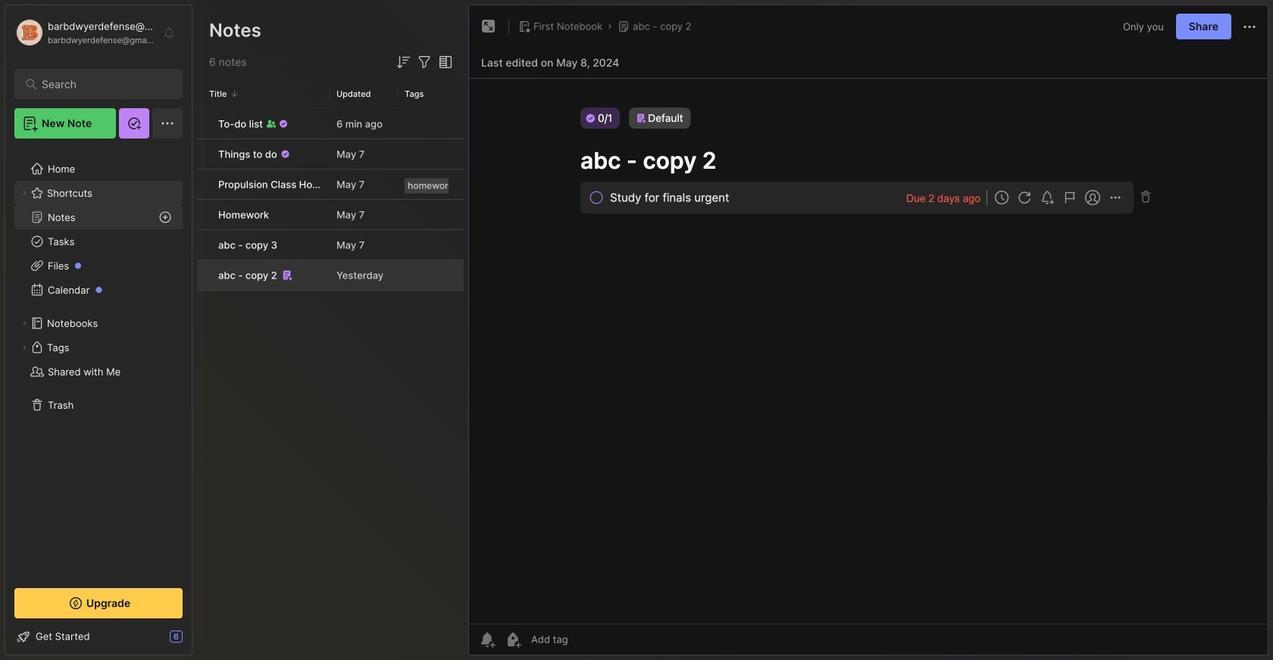 Task type: describe. For each thing, give the bounding box(es) containing it.
note window element
[[468, 5, 1269, 660]]

expand notebooks image
[[20, 319, 29, 328]]

View options field
[[434, 53, 455, 71]]

add tag image
[[504, 631, 522, 650]]

5 cell from the top
[[197, 230, 209, 260]]

add a reminder image
[[478, 631, 496, 650]]

Search text field
[[42, 77, 163, 92]]

more actions image
[[1241, 18, 1259, 36]]

expand note image
[[480, 17, 498, 36]]

More actions field
[[1241, 17, 1259, 36]]

tree inside main element
[[5, 148, 192, 575]]

2 cell from the top
[[197, 139, 209, 169]]



Task type: locate. For each thing, give the bounding box(es) containing it.
Help and Learning task checklist field
[[5, 625, 192, 650]]

click to collapse image
[[191, 633, 203, 651]]

row group
[[197, 109, 467, 292]]

None search field
[[42, 75, 163, 93]]

3 cell from the top
[[197, 170, 209, 199]]

cell
[[197, 109, 209, 139], [197, 139, 209, 169], [197, 170, 209, 199], [197, 200, 209, 230], [197, 230, 209, 260], [197, 261, 209, 290]]

4 cell from the top
[[197, 200, 209, 230]]

Add filters field
[[415, 53, 434, 71]]

6 cell from the top
[[197, 261, 209, 290]]

main element
[[0, 0, 197, 661]]

expand tags image
[[20, 343, 29, 352]]

none search field inside main element
[[42, 75, 163, 93]]

1 cell from the top
[[197, 109, 209, 139]]

Add tag field
[[530, 634, 643, 647]]

Account field
[[14, 17, 155, 48]]

tree
[[5, 148, 192, 575]]

Sort options field
[[394, 53, 412, 71]]

add filters image
[[415, 53, 434, 71]]

Note Editor text field
[[469, 78, 1268, 625]]



Task type: vqa. For each thing, say whether or not it's contained in the screenshot.
row
no



